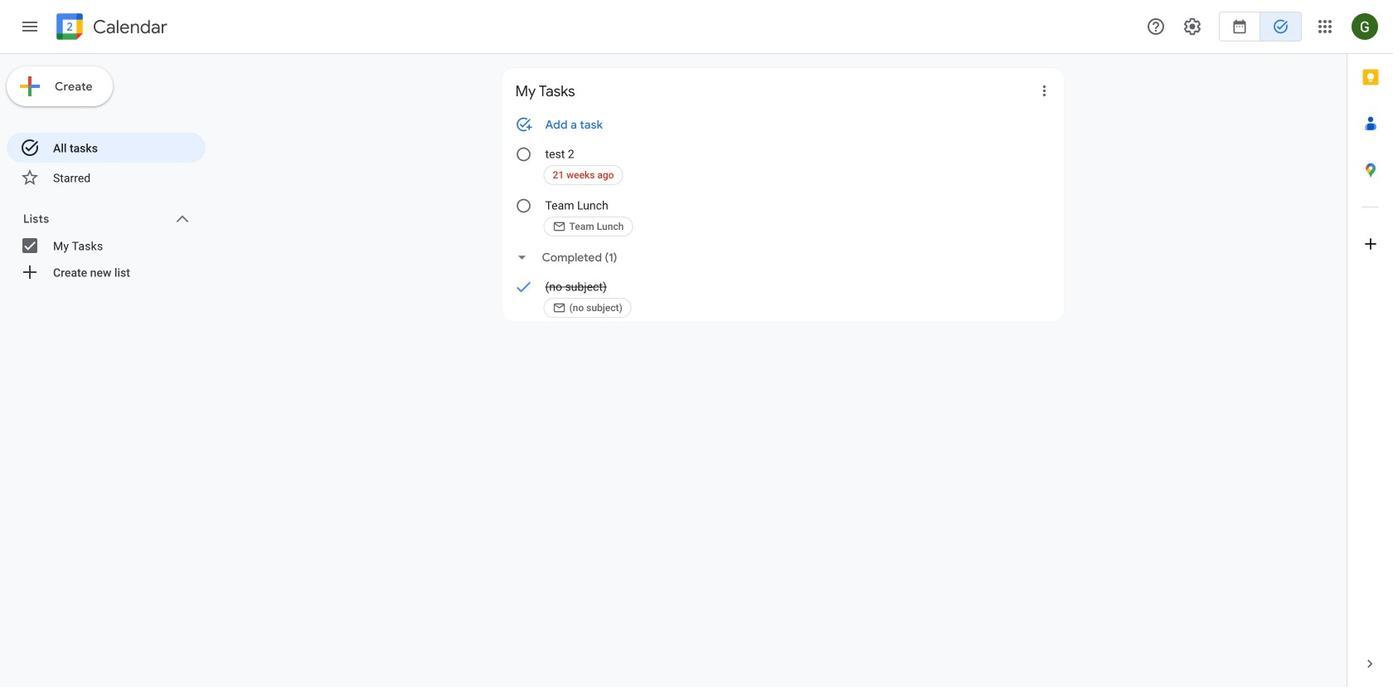 Task type: vqa. For each thing, say whether or not it's contained in the screenshot.
'fri'
no



Task type: describe. For each thing, give the bounding box(es) containing it.
support menu image
[[1147, 17, 1167, 37]]

heading inside calendar element
[[90, 17, 168, 37]]

settings menu image
[[1183, 17, 1203, 37]]



Task type: locate. For each thing, give the bounding box(es) containing it.
tab list
[[1348, 54, 1394, 641]]

heading
[[90, 17, 168, 37]]

tasks sidebar image
[[20, 17, 40, 37]]

calendar element
[[53, 10, 168, 46]]



